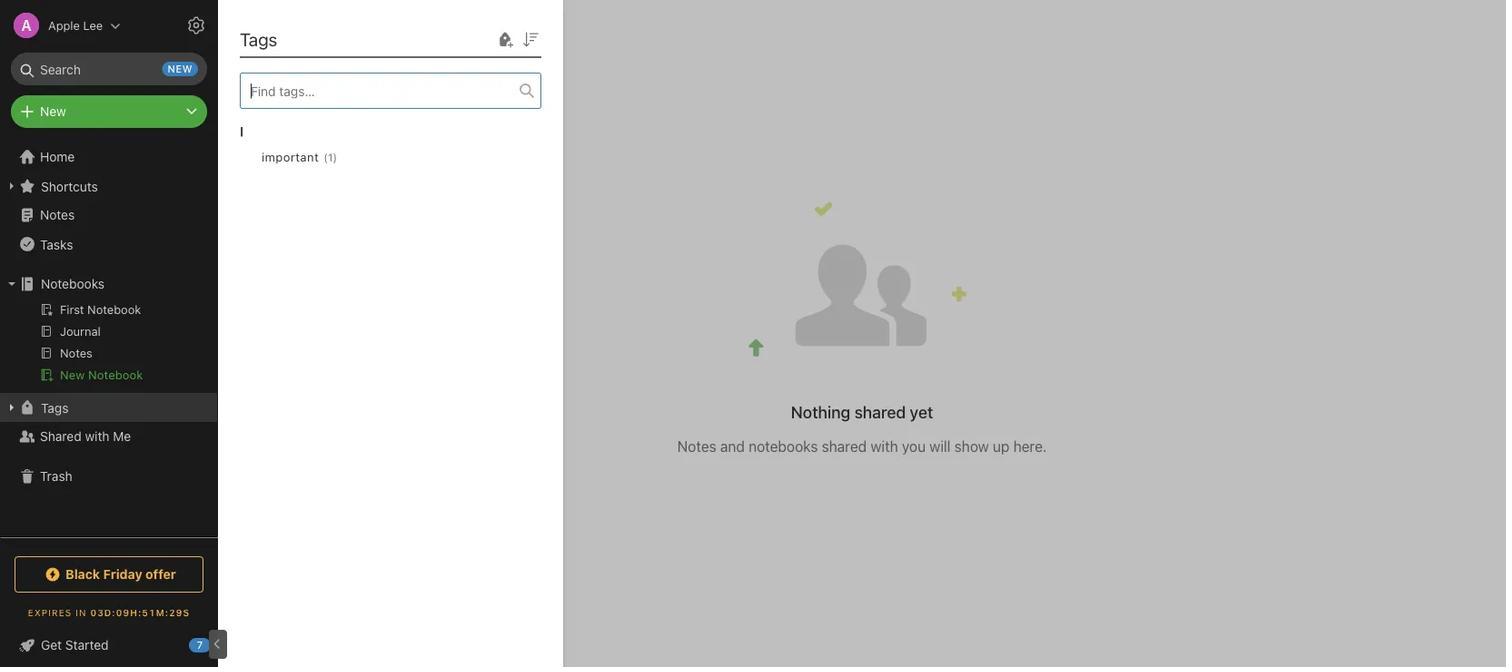 Task type: describe. For each thing, give the bounding box(es) containing it.
Tag actions field
[[337, 147, 366, 167]]

expires in 03d:09h:51m:29s
[[28, 608, 190, 618]]

nothing shared yet
[[791, 402, 933, 422]]

apple
[[48, 19, 80, 32]]

new notebook group
[[0, 299, 217, 393]]

show
[[954, 438, 989, 455]]

home
[[40, 149, 75, 164]]

notes for notes
[[40, 208, 75, 223]]

1 vertical spatial me
[[113, 429, 131, 444]]

important
[[262, 150, 319, 164]]

black friday offer button
[[15, 557, 203, 593]]

tags button
[[0, 393, 217, 422]]

in
[[76, 608, 87, 618]]

click to collapse image
[[211, 634, 225, 656]]

expand notebooks image
[[5, 277, 19, 292]]

started
[[65, 638, 109, 653]]

(
[[324, 151, 328, 164]]

and
[[720, 438, 745, 455]]

friday
[[103, 567, 142, 582]]

0 vertical spatial shared
[[854, 402, 906, 422]]

1 horizontal spatial shared
[[245, 25, 302, 47]]

Sort field
[[520, 28, 541, 50]]

1 horizontal spatial with
[[306, 25, 339, 47]]

nothing
[[791, 402, 850, 422]]

trash
[[40, 469, 72, 484]]

tree containing home
[[0, 143, 218, 537]]

important ( 1 )
[[262, 150, 337, 164]]

0 horizontal spatial shared with me
[[40, 429, 131, 444]]

new for new notebook
[[60, 368, 85, 382]]

1
[[328, 151, 333, 164]]

lee
[[83, 19, 103, 32]]

new notebook button
[[0, 364, 217, 386]]

black friday offer
[[66, 567, 176, 582]]

expires
[[28, 608, 72, 618]]

0 vertical spatial tags
[[240, 28, 277, 50]]

Search text field
[[24, 53, 194, 85]]

shortcuts
[[41, 179, 98, 194]]

new
[[168, 63, 193, 75]]

new for new
[[40, 104, 66, 119]]

apple lee
[[48, 19, 103, 32]]

get started
[[41, 638, 109, 653]]

0 horizontal spatial shared
[[40, 429, 81, 444]]

shared with me link
[[0, 422, 217, 451]]

shared with me element
[[218, 0, 1506, 668]]

notes for notes and notebooks shared with you will show up here.
[[677, 438, 716, 455]]

home link
[[0, 143, 218, 172]]



Task type: locate. For each thing, give the bounding box(es) containing it.
with
[[306, 25, 339, 47], [85, 429, 109, 444], [870, 438, 898, 455]]

me down tags button
[[113, 429, 131, 444]]

i
[[240, 124, 244, 139]]

trash link
[[0, 462, 217, 491]]

Help and Learning task checklist field
[[0, 631, 218, 660]]

03d:09h:51m:29s
[[90, 608, 190, 618]]

Account field
[[0, 7, 121, 44]]

new search field
[[24, 53, 198, 85]]

me up find tags… text field
[[344, 25, 369, 47]]

with up find tags… text field
[[306, 25, 339, 47]]

notes up tasks
[[40, 208, 75, 223]]

tags right expand tags image
[[41, 400, 69, 415]]

with left you at the right of the page
[[870, 438, 898, 455]]

new up home
[[40, 104, 66, 119]]

new
[[40, 104, 66, 119], [60, 368, 85, 382]]

1 vertical spatial tags
[[41, 400, 69, 415]]

up
[[993, 438, 1009, 455]]

shared
[[854, 402, 906, 422], [822, 438, 867, 455]]

i row group
[[240, 109, 556, 196]]

shared up trash
[[40, 429, 81, 444]]

0 horizontal spatial tags
[[41, 400, 69, 415]]

tags
[[240, 28, 277, 50], [41, 400, 69, 415]]

0 horizontal spatial me
[[113, 429, 131, 444]]

tags right settings icon
[[240, 28, 277, 50]]

new button
[[11, 95, 207, 128]]

0 vertical spatial me
[[344, 25, 369, 47]]

0 vertical spatial new
[[40, 104, 66, 119]]

tasks button
[[0, 230, 217, 259]]

notebook
[[88, 368, 143, 382]]

new left notebook
[[60, 368, 85, 382]]

1 horizontal spatial notes
[[677, 438, 716, 455]]

shared with me
[[245, 25, 369, 47], [40, 429, 131, 444]]

expand tags image
[[5, 401, 19, 415]]

0 horizontal spatial with
[[85, 429, 109, 444]]

you
[[902, 438, 926, 455]]

notes link
[[0, 201, 217, 230]]

notes and notebooks shared with you will show up here.
[[677, 438, 1047, 455]]

notebooks
[[749, 438, 818, 455]]

black
[[66, 567, 100, 582]]

tasks
[[40, 237, 73, 252]]

tree
[[0, 143, 218, 537]]

notes left and
[[677, 438, 716, 455]]

me
[[344, 25, 369, 47], [113, 429, 131, 444]]

1 horizontal spatial shared with me
[[245, 25, 369, 47]]

1 horizontal spatial tags
[[240, 28, 277, 50]]

new notebook
[[60, 368, 143, 382]]

1 horizontal spatial me
[[344, 25, 369, 47]]

0 vertical spatial shared
[[245, 25, 302, 47]]

tag actions image
[[337, 150, 366, 164]]

create new tag image
[[494, 29, 516, 50]]

shared right settings icon
[[245, 25, 302, 47]]

sort options image
[[520, 29, 541, 50]]

1 vertical spatial shared with me
[[40, 429, 131, 444]]

tags inside button
[[41, 400, 69, 415]]

with down tags button
[[85, 429, 109, 444]]

shortcuts button
[[0, 172, 217, 201]]

)
[[333, 151, 337, 164]]

1 vertical spatial shared
[[822, 438, 867, 455]]

1 vertical spatial notes
[[677, 438, 716, 455]]

0 horizontal spatial notes
[[40, 208, 75, 223]]

yet
[[910, 402, 933, 422]]

new inside popup button
[[40, 104, 66, 119]]

1 vertical spatial shared
[[40, 429, 81, 444]]

shared up notes and notebooks shared with you will show up here.
[[854, 402, 906, 422]]

here.
[[1013, 438, 1047, 455]]

2 horizontal spatial with
[[870, 438, 898, 455]]

notebooks
[[41, 277, 105, 292]]

shared down the nothing shared yet
[[822, 438, 867, 455]]

notes inside shared with me element
[[677, 438, 716, 455]]

will
[[929, 438, 951, 455]]

new inside button
[[60, 368, 85, 382]]

0 vertical spatial notes
[[40, 208, 75, 223]]

get
[[41, 638, 62, 653]]

0 vertical spatial shared with me
[[245, 25, 369, 47]]

1 vertical spatial new
[[60, 368, 85, 382]]

offer
[[145, 567, 176, 582]]

settings image
[[185, 15, 207, 36]]

notes
[[40, 208, 75, 223], [677, 438, 716, 455]]

notebooks link
[[0, 270, 217, 299]]

Find tags… text field
[[241, 79, 520, 103]]

7
[[197, 640, 203, 652]]

shared
[[245, 25, 302, 47], [40, 429, 81, 444]]



Task type: vqa. For each thing, say whether or not it's contained in the screenshot.
THE NOTHING
yes



